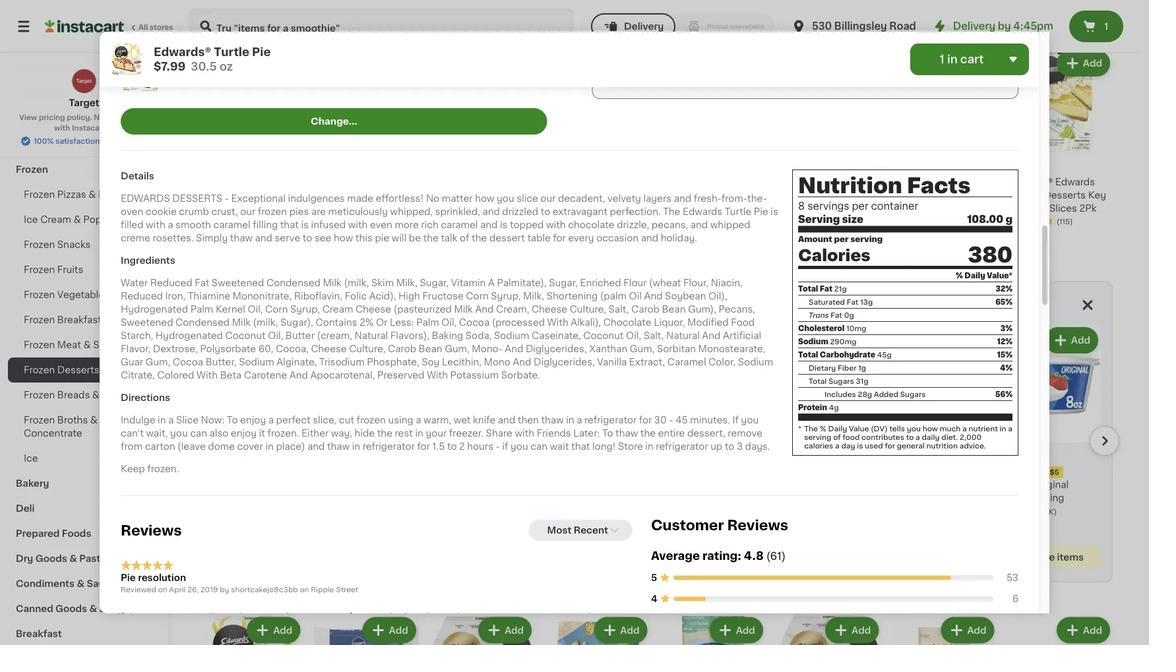 Task type: describe. For each thing, give the bounding box(es) containing it.
& down the frozen breakfast link
[[83, 340, 91, 350]]

in right rest
[[415, 429, 424, 438]]

3 right dinner
[[651, 616, 657, 625]]

dairy inside good humor frozen dairy dessert bars strawberry shortcake
[[725, 481, 750, 490]]

99 for eye
[[356, 451, 367, 458]]

the inside edwards desserts - exceptional indulgences made effortless! no matter how you slice our decadent, velvety layers and fresh-from-the- oven cookie crumb crust, our frozen pies are meticulously whipped, sprinkled, and drizzled to extravagant perfection. the edwards turtle pie is filled with a smooth caramel filling that is infused with even more rich caramel and is topped with chocolate drizzle, pecans, and whipped creme rosettes. simply thaw and serve to see how this pie will be the talk of the dessert table for every occasion and holiday.
[[663, 207, 681, 216]]

whipped inside cool whip original whipped topping (1.25k)
[[983, 494, 1025, 503]]

topped
[[510, 220, 544, 229]]

1 for 1 in cart
[[940, 54, 945, 65]]

facts
[[907, 176, 971, 196]]

2 caramel from the left
[[441, 220, 478, 229]]

change...
[[311, 117, 357, 126]]

0 horizontal spatial refrigerator
[[363, 442, 415, 451]]

frozen inside edwards desserts - exceptional indulgences made effortless! no matter how you slice our decadent, velvety layers and fresh-from-the- oven cookie crumb crust, our frozen pies are meticulously whipped, sprinkled, and drizzled to extravagant perfection. the edwards turtle pie is filled with a smooth caramel filling that is infused with even more rich caramel and is topped with chocolate drizzle, pecans, and whipped creme rosettes. simply thaw and serve to see how this pie will be the talk of the dessert table for every occasion and holiday.
[[258, 207, 287, 216]]

0 vertical spatial reduced
[[150, 278, 192, 288]]

a up 2,000
[[963, 425, 967, 432]]

26,
[[188, 586, 199, 594]]

that down very
[[260, 640, 279, 645]]

3%
[[1001, 325, 1013, 332]]

in up 'wait,'
[[158, 416, 166, 425]]

2 vertical spatial 6
[[1013, 594, 1019, 604]]

1 for 1
[[1105, 22, 1109, 31]]

1 vertical spatial enjoy
[[231, 429, 257, 438]]

frozen vegetables
[[24, 290, 109, 300]]

0 vertical spatial how
[[475, 194, 495, 203]]

sodium down "(processed"
[[494, 331, 530, 340]]

and down either
[[307, 442, 325, 451]]

0 vertical spatial many in stock
[[674, 229, 726, 236]]

pie inside pillsbury pie crusts, deep dish
[[703, 177, 718, 187]]

and down drizzle,
[[641, 233, 659, 243]]

marie for marie callender's pumpkin pie frozen dessert
[[314, 177, 340, 187]]

100%
[[34, 138, 54, 145]]

4 inside 4 edwards® edwards singles desserts key lime pie slices 2pk
[[1016, 160, 1025, 174]]

oil
[[629, 292, 642, 301]]

0 horizontal spatial palm
[[191, 305, 213, 314]]

the left rest
[[377, 429, 393, 438]]

frozen inside the "indulge in a slice now: to enjoy a perfect slice, cut frozen using a warm, wet knife and then thaw in a refrigerator for 30 - 45 minutes. if you can't wait, you can also enjoy it frozen. either way, hide the rest in your freezer. share with friends later: to thaw the entire dessert, remove from carton (leave dome cover in place) and thaw in refrigerator for 1.5 to 2 hours - if you can wait that long! store in refrigerator up to 3 days."
[[357, 416, 386, 425]]

together
[[323, 301, 374, 312]]

0 horizontal spatial to
[[227, 416, 238, 425]]

0 vertical spatial stock
[[705, 229, 726, 236]]

0 vertical spatial sugars
[[829, 377, 854, 385]]

frozen for frozen vegetables
[[24, 290, 55, 300]]

for inside edwards desserts - exceptional indulgences made effortless! no matter how you slice our decadent, velvety layers and fresh-from-the- oven cookie crumb crust, our frozen pies are meticulously whipped, sprinkled, and drizzled to extravagant perfection. the edwards turtle pie is filled with a smooth caramel filling that is infused with even more rich caramel and is topped with chocolate drizzle, pecans, and whipped creme rosettes. simply thaw and serve to see how this pie will be the talk of the dessert table for every occasion and holiday.
[[553, 233, 566, 243]]

flour
[[624, 278, 647, 288]]

53
[[1007, 573, 1019, 583]]

(palm
[[600, 292, 627, 301]]

desserts inside 4 edwards® edwards singles desserts key lime pie slices 2pk
[[1044, 191, 1086, 200]]

pound
[[935, 177, 964, 187]]

- inside edwards desserts - exceptional indulgences made effortless! no matter how you slice our decadent, velvety layers and fresh-from-the- oven cookie crumb crust, our frozen pies are meticulously whipped, sprinkled, and drizzled to extravagant perfection. the edwards turtle pie is filled with a smooth caramel filling that is infused with even more rich caramel and is topped with chocolate drizzle, pecans, and whipped creme rosettes. simply thaw and serve to see how this pie will be the talk of the dessert table for every occasion and holiday.
[[225, 194, 229, 203]]

is left serving
[[771, 207, 779, 216]]

and up sorbate.
[[513, 358, 532, 367]]

& left pasta
[[69, 554, 77, 564]]

1 for 1 gal
[[596, 493, 600, 500]]

edwards inside 4 edwards® edwards singles desserts key lime pie slices 2pk
[[1056, 177, 1095, 187]]

and down filling
[[255, 233, 273, 243]]

a inside edwards desserts - exceptional indulgences made effortless! no matter how you slice our decadent, velvety layers and fresh-from-the- oven cookie crumb crust, our frozen pies are meticulously whipped, sprinkled, and drizzled to extravagant perfection. the edwards turtle pie is filled with a smooth caramel filling that is infused with even more rich caramel and is topped with chocolate drizzle, pecans, and whipped creme rosettes. simply thaw and serve to see how this pie will be the talk of the dessert table for every occasion and holiday.
[[168, 220, 173, 229]]

thaw up friends
[[541, 416, 564, 425]]

pecans,
[[652, 220, 688, 229]]

16
[[892, 203, 900, 211]]

2 on from the left
[[300, 586, 309, 594]]

goods for canned
[[56, 604, 87, 614]]

1 horizontal spatial cheese
[[356, 305, 391, 314]]

desserts inside the 'edwards® edwards premium desserts cookies and crème pie'
[[589, 191, 631, 200]]

1 horizontal spatial meat
[[57, 340, 81, 350]]

8 oz button
[[1008, 0, 1113, 25]]

1 horizontal spatial 36
[[314, 229, 323, 236]]

delivery by 4:45pm
[[953, 21, 1054, 31]]

1 vertical spatial reduced
[[121, 292, 163, 301]]

per for servings
[[852, 201, 869, 211]]

is left infused
[[301, 220, 309, 229]]

2 sugar, from the left
[[549, 278, 578, 288]]

service type group
[[591, 13, 775, 40]]

1 vertical spatial frozen.
[[147, 464, 179, 474]]

out
[[132, 24, 151, 35]]

1 horizontal spatial 36 oz
[[314, 229, 334, 236]]

0 vertical spatial our
[[541, 194, 556, 203]]

(cream,
[[317, 331, 352, 340]]

dessert inside good humor frozen dairy dessert bars strawberry shortcake
[[752, 481, 789, 490]]

1 vertical spatial culture,
[[349, 344, 386, 354]]

1 horizontal spatial snacks
[[57, 240, 91, 249]]

& right breads
[[92, 391, 100, 400]]

1 horizontal spatial carob
[[631, 305, 660, 314]]

for left 1.5
[[417, 442, 430, 451]]

with down cookies
[[546, 220, 566, 229]]

that down dinner
[[590, 626, 609, 636]]

30.5 inside edwards® turtle pie $7.99 30.5 oz
[[191, 61, 217, 72]]

prepared foods link
[[8, 521, 160, 546]]

by inside pie resolution reviewed on april 26, 2019 by shortcakejo9c3bb on ripple street
[[220, 586, 229, 594]]

i down 'loved'
[[228, 640, 231, 645]]

to left see
[[303, 233, 312, 243]]

stock inside item carousel region
[[1027, 532, 1048, 539]]

3 inside the "indulge in a slice now: to enjoy a perfect slice, cut frozen using a warm, wet knife and then thaw in a refrigerator for 30 - 45 minutes. if you can't wait, you can also enjoy it frozen. either way, hide the rest in your freezer. share with friends later: to thaw the entire dessert, remove from carton (leave dome cover in place) and thaw in refrigerator for 1.5 to 2 hours - if you can wait that long! store in refrigerator up to 3 days."
[[737, 442, 743, 451]]

1 horizontal spatial -
[[496, 442, 500, 451]]

callender's for pie
[[342, 177, 394, 187]]

per for amount
[[834, 236, 849, 243]]

a left the perfect
[[268, 416, 274, 425]]

99 for mate
[[873, 451, 883, 458]]

nestle
[[915, 468, 945, 477]]

creamer
[[889, 494, 929, 503]]

are inside [this review was collected as part of a promotion.] i served edward's turtle pie at my new year's eve dinner party.  my guests and i loved it! very creamy and delicious.  i would definitely recommend it to anyone that likes pies of this nature, and i know that my guests are going to as well
[[332, 640, 347, 645]]

item carousel region
[[210, 320, 1120, 577]]

fl inside button
[[680, 16, 685, 23]]

i up delicious.
[[356, 613, 358, 622]]

and down collected
[[201, 626, 219, 636]]

1 vertical spatial milk
[[454, 305, 473, 314]]

0 horizontal spatial 8
[[798, 201, 805, 211]]

0 vertical spatial enjoy
[[240, 416, 266, 425]]

change... button
[[121, 108, 547, 135]]

turtle inside the 7 edwards® turtle pie
[[824, 177, 851, 187]]

in right "store"
[[646, 442, 654, 451]]

2 horizontal spatial refrigerator
[[656, 442, 708, 451]]

chocolate inside water reduced fat sweetened condensed milk (milk, skim milk, sugar, vitamin a palmitate), sugar, enriched flour (wheat flour, niacin, reduced iron, thiamine mononitrate, riboflavin, folic acid), high fructose corn syrup, milk, shortening (palm oil and soybean oil), hydrogenated palm kernel oil, corn syrup, cream cheese (pasteurized milk and cream, cheese culture, salt, carob bean gum), pecans, sweetened condensed milk (milk, sugar), contains 2% or less: palm oil, cocoa (processed with alkali), chocolate liquor, modified food starch, hydrogenated coconut oil, butter (cream, natural flavors), baking soda, sodium caseinate, coconut oil, salt, natural and artificial flavor, dextrose, polysorbate 60, cocoa, cheese culture, carob bean gum, mono- and diglycerides, xanthan gum, sorbitan monostearate, guar gum, cocoa butter, sodium alginate, trisodium phosphate, soy lecithin, mono and diglycerides, vanilla extract, caramel color, sodium citrate, colored with beta carotene and apocarotenal, preserved with potassium sorbate.
[[604, 318, 652, 327]]

1 horizontal spatial 38
[[314, 28, 323, 36]]

pie inside marie callender's pumpkin pie frozen dessert
[[356, 191, 371, 200]]

to right up
[[725, 442, 735, 451]]

1 caramel from the left
[[213, 220, 251, 229]]

oil, up 60,
[[268, 331, 283, 340]]

0 vertical spatial (milk,
[[344, 278, 369, 288]]

product group containing 5
[[725, 325, 844, 528]]

2 horizontal spatial gum,
[[630, 344, 655, 354]]

condiments
[[16, 579, 75, 589]]

1 vertical spatial syrup,
[[290, 305, 320, 314]]

sponsored badge image for marie callender's dutch apple pie frozen dessert
[[198, 239, 238, 246]]

1 vertical spatial how
[[334, 233, 353, 243]]

$ for 1 gal
[[599, 451, 604, 458]]

a right using
[[416, 416, 421, 425]]

1 horizontal spatial seafood
[[93, 340, 132, 350]]

turtle inside [this review was collected as part of a promotion.] i served edward's turtle pie at my new year's eve dinner party.  my guests and i loved it! very creamy and delicious.  i would definitely recommend it to anyone that likes pies of this nature, and i know that my guests are going to as well
[[439, 613, 466, 622]]

also
[[210, 429, 229, 438]]

49
[[743, 451, 753, 458]]

instacart logo image
[[45, 18, 124, 34]]

1 vertical spatial guests
[[298, 640, 330, 645]]

0 horizontal spatial desserts
[[57, 366, 99, 375]]

& down the frozen pizzas & meals
[[74, 215, 81, 224]]

special
[[592, 24, 635, 35]]

0 vertical spatial (690)
[[247, 18, 267, 25]]

the down 30
[[641, 429, 656, 438]]

$ 2 59
[[986, 450, 1011, 464]]

and down alginate,
[[290, 371, 308, 380]]

1 horizontal spatial 30.5
[[777, 202, 793, 210]]

this inside edwards desserts - exceptional indulgences made effortless! no matter how you slice our decadent, velvety layers and fresh-from-the- oven cookie crumb crust, our frozen pies are meticulously whipped, sprinkled, and drizzled to extravagant perfection. the edwards turtle pie is filled with a smooth caramel filling that is infused with even more rich caramel and is topped with chocolate drizzle, pecans, and whipped creme rosettes. simply thaw and serve to see how this pie will be the talk of the dessert table for every occasion and holiday.
[[356, 233, 373, 243]]

steamfresh
[[385, 468, 438, 477]]

not
[[94, 114, 108, 121]]

1 vertical spatial condensed
[[176, 318, 230, 327]]

0 horizontal spatial milk,
[[396, 278, 418, 288]]

diet.
[[942, 434, 958, 441]]

& left sauces
[[77, 579, 85, 589]]

thaw down way,
[[327, 442, 350, 451]]

oil, down mononitrate,
[[248, 305, 263, 314]]

sodium up carotene
[[239, 358, 274, 367]]

pie inside edwards® turtle pie $7.99 30.5 oz
[[252, 47, 271, 58]]

8 inside button
[[1008, 16, 1013, 23]]

and up mono
[[505, 344, 524, 354]]

edwards® hershey's chocolate créme pie image
[[121, 53, 160, 92]]

condiments & sauces link
[[8, 571, 160, 597]]

2 vertical spatial total
[[809, 377, 827, 385]]

0 vertical spatial vegetables
[[57, 290, 109, 300]]

a left day
[[835, 442, 840, 449]]

iron,
[[165, 292, 186, 301]]

calories
[[798, 247, 871, 263]]

2 up birds
[[346, 450, 355, 464]]

0 horizontal spatial 8 oz
[[892, 28, 908, 36]]

8 oz inside button
[[1008, 16, 1023, 23]]

premium
[[545, 191, 587, 200]]

edwards® for edwards® hershey's chocolate créme pie 25.5 oz
[[168, 61, 214, 71]]

1 vertical spatial milk,
[[523, 292, 545, 301]]

a up 59
[[1008, 425, 1013, 432]]

target
[[69, 98, 99, 108]]

pie inside 4 edwards® edwards singles desserts key lime pie slices 2pk
[[1033, 204, 1048, 213]]

4%
[[1001, 364, 1013, 371]]

and down promotion.]
[[327, 626, 344, 636]]

frozen for frozen
[[16, 165, 48, 174]]

[this review was collected as part of a promotion.] i served edward's turtle pie at my new year's eve dinner party.  my guests and i loved it! very creamy and delicious.  i would definitely recommend it to anyone that likes pies of this nature, and i know that my guests are going to as well
[[121, 613, 632, 645]]

4 left 89
[[475, 450, 485, 464]]

1 horizontal spatial reviews
[[728, 518, 788, 532]]

of right out
[[154, 24, 166, 35]]

the down rich
[[423, 233, 439, 243]]

dairy & eggs link
[[8, 57, 160, 82]]

enriched
[[580, 278, 621, 288]]

many in stock inside item carousel region
[[996, 532, 1048, 539]]

1 vertical spatial breakfast
[[16, 630, 62, 639]]

snacks & candy link
[[8, 132, 160, 157]]

protein 4g
[[798, 404, 839, 411]]

oil, up baking
[[442, 318, 457, 327]]

1 horizontal spatial my
[[496, 613, 511, 622]]

1 vertical spatial 38
[[198, 229, 208, 236]]

0 horizontal spatial 36
[[198, 28, 208, 36]]

size
[[972, 191, 991, 200]]

0 horizontal spatial (2.91k)
[[247, 218, 272, 226]]

a up later:
[[577, 416, 582, 425]]

1 horizontal spatial salt,
[[644, 331, 664, 340]]

instacart.
[[72, 124, 108, 132]]

sodium down monostearate, at the bottom right
[[738, 358, 774, 367]]

(leave
[[178, 442, 206, 451]]

broccoli
[[339, 481, 377, 490]]

& left soups
[[89, 604, 97, 614]]

1 vertical spatial diglycerides,
[[534, 358, 595, 367]]

of up very
[[279, 613, 289, 622]]

in inside item carousel region
[[1019, 532, 1026, 539]]

fl inside product group
[[745, 519, 750, 526]]

0 horizontal spatial salt,
[[609, 305, 629, 314]]

% inside * the % daily value (dv) tells you how much a nutrient in a serving of food contributes to a daily diet. 2,000 calories a day is used for general nutrition advice.
[[820, 425, 827, 432]]

keep frozen.
[[121, 464, 179, 474]]

0 vertical spatial can
[[190, 429, 207, 438]]

and inside the 'edwards® edwards premium desserts cookies and crème pie'
[[585, 204, 603, 213]]

a up general
[[916, 434, 920, 441]]

3 down strawberry
[[738, 519, 743, 526]]

butter, inside water reduced fat sweetened condensed milk (milk, skim milk, sugar, vitamin a palmitate), sugar, enriched flour (wheat flour, niacin, reduced iron, thiamine mononitrate, riboflavin, folic acid), high fructose corn syrup, milk, shortening (palm oil and soybean oil), hydrogenated palm kernel oil, corn syrup, cream cheese (pasteurized milk and cream, cheese culture, salt, carob bean gum), pecans, sweetened condensed milk (milk, sugar), contains 2% or less: palm oil, cocoa (processed with alkali), chocolate liquor, modified food starch, hydrogenated coconut oil, butter (cream, natural flavors), baking soda, sodium caseinate, coconut oil, salt, natural and artificial flavor, dextrose, polysorbate 60, cocoa, cheese culture, carob bean gum, mono- and diglycerides, xanthan gum, sorbitan monostearate, guar gum, cocoa butter, sodium alginate, trisodium phosphate, soy lecithin, mono and diglycerides, vanilla extract, caramel color, sodium citrate, colored with beta carotene and apocarotenal, preserved with potassium sorbate.
[[206, 358, 237, 367]]

serving inside * the % daily value (dv) tells you how much a nutrient in a serving of food contributes to a daily diet. 2,000 calories a day is used for general nutrition advice.
[[804, 434, 832, 441]]

99 for wip
[[228, 451, 238, 458]]

oz inside '6 sara lee pound cake, all butter, family size 16 oz'
[[902, 203, 911, 211]]

0 horizontal spatial meat
[[16, 115, 40, 124]]

of down my at the bottom
[[143, 640, 152, 645]]

you right if
[[511, 442, 528, 451]]

0 horizontal spatial cheese
[[311, 344, 347, 354]]

a left slice
[[168, 416, 174, 425]]

was
[[178, 613, 196, 622]]

marie for marie callender's dutch apple pie frozen dessert
[[198, 177, 224, 187]]

0 vertical spatial corn
[[466, 292, 489, 301]]

fat for total fat 21g
[[820, 285, 833, 292]]

servings per container
[[808, 201, 919, 211]]

whipped inside reddi-wip reddi wip original dairy whipped topping
[[275, 481, 317, 490]]

in up friends
[[566, 416, 575, 425]]

1 vertical spatial to
[[602, 429, 613, 438]]

and up holiday.
[[691, 220, 708, 229]]

oz inside edwards® turtle pie $7.99 30.5 oz
[[220, 61, 233, 72]]

0 vertical spatial (2.91k)
[[363, 18, 388, 25]]

0 horizontal spatial snacks
[[16, 140, 50, 149]]

vegetables inside "birds eye steamfresh broccoli florets frozen vegetables"
[[339, 494, 391, 503]]

and down pillsbury
[[674, 194, 692, 203]]

0 horizontal spatial our
[[240, 207, 255, 216]]

(61) inside average rating: 4.8 (61)
[[767, 551, 786, 562]]

in right 'cover'
[[266, 442, 274, 451]]

edwards inside the 'edwards® edwards premium desserts cookies and crème pie'
[[593, 177, 633, 187]]

0 vertical spatial by
[[998, 21, 1011, 31]]

with down cookie
[[146, 220, 165, 229]]

the inside * the % daily value (dv) tells you how much a nutrient in a serving of food contributes to a daily diet. 2,000 calories a day is used for general nutrition advice.
[[804, 425, 818, 432]]

total sugars 31g
[[809, 377, 869, 385]]

thaw inside edwards desserts - exceptional indulgences made effortless! no matter how you slice our decadent, velvety layers and fresh-from-the- oven cookie crumb crust, our frozen pies are meticulously whipped, sprinkled, and drizzled to extravagant perfection. the edwards turtle pie is filled with a smooth caramel filling that is infused with even more rich caramel and is topped with chocolate drizzle, pecans, and whipped creme rosettes. simply thaw and serve to see how this pie will be the talk of the dessert table for every occasion and holiday.
[[230, 233, 253, 243]]

concentrate
[[24, 429, 82, 438]]

$ inside $ 4 89
[[470, 451, 475, 458]]

if
[[502, 442, 508, 451]]

with down meticulously
[[348, 220, 368, 229]]

& inside "frozen broths & juice concentrate"
[[90, 416, 98, 425]]

frozen for frozen broths & juice concentrate
[[24, 416, 55, 425]]

beverages
[[16, 90, 66, 99]]

1 horizontal spatial can
[[531, 442, 548, 451]]

99 for gal
[[614, 451, 625, 458]]

broths
[[57, 416, 88, 425]]

with...
[[253, 24, 287, 35]]

530
[[812, 21, 832, 31]]

0 horizontal spatial my
[[281, 640, 296, 645]]

i down collected
[[221, 626, 224, 636]]

and down modified
[[702, 331, 721, 340]]

0 horizontal spatial gum,
[[146, 358, 170, 367]]

food
[[843, 434, 860, 441]]

now:
[[201, 416, 225, 425]]

dessert inside 'marie callender's dutch apple pie frozen dessert'
[[231, 204, 268, 213]]

dome
[[208, 442, 235, 451]]

sodium down cholesterol
[[798, 338, 829, 345]]

ice for ice
[[24, 454, 38, 463]]

pie inside edwards® hershey's chocolate créme pie 25.5 oz
[[349, 61, 363, 71]]

1 horizontal spatial with
[[427, 371, 448, 380]]

frozen breakfast link
[[8, 308, 160, 333]]

perfect
[[276, 416, 311, 425]]

2 coffee from the top
[[854, 494, 886, 503]]

produce link
[[8, 32, 160, 57]]

6.84 fl oz button
[[661, 0, 766, 25]]

with inside the "indulge in a slice now: to enjoy a perfect slice, cut frozen using a warm, wet knife and then thaw in a refrigerator for 30 - 45 minutes. if you can't wait, you can also enjoy it frozen. either way, hide the rest in your freezer. share with friends later: to thaw the entire dessert, remove from carton (leave dome cover in place) and thaw in refrigerator for 1.5 to 2 hours - if you can wait that long! store in refrigerator up to 3 days."
[[515, 429, 535, 438]]

sauces
[[87, 579, 122, 589]]

1 horizontal spatial palm
[[416, 318, 439, 327]]

chocolate
[[568, 220, 615, 229]]

edwards® inside the 7 edwards® turtle pie
[[777, 177, 822, 187]]

0 horizontal spatial if
[[121, 24, 129, 35]]

in down the hide
[[352, 442, 360, 451]]

in inside * the % daily value (dv) tells you how much a nutrient in a serving of food contributes to a daily diet. 2,000 calories a day is used for general nutrition advice.
[[1000, 425, 1007, 432]]

oil),
[[709, 292, 728, 301]]

sponsored badge image for marie callender's pumpkin pie frozen dessert
[[314, 239, 354, 246]]

to down year's
[[541, 626, 551, 636]]

1 horizontal spatial (115)
[[1057, 218, 1073, 226]]

calories
[[804, 442, 834, 449]]

0 vertical spatial condensed
[[267, 278, 321, 288]]

1.5
[[433, 442, 445, 451]]

guarantee
[[102, 138, 140, 145]]

you up remove
[[741, 416, 759, 425]]

and up soda,
[[475, 305, 494, 314]]

0 vertical spatial bean
[[662, 305, 686, 314]]

creme
[[121, 233, 150, 243]]

0 vertical spatial hydrogenated
[[121, 305, 188, 314]]

to inside * the % daily value (dv) tells you how much a nutrient in a serving of food contributes to a daily diet. 2,000 calories a day is used for general nutrition advice.
[[907, 434, 914, 441]]

12
[[661, 216, 669, 223]]

2 left 2.67
[[429, 28, 434, 36]]

26
[[545, 229, 555, 236]]

1 horizontal spatial refrigerator
[[585, 416, 637, 425]]

pie inside pie resolution reviewed on april 26, 2019 by shortcakejo9c3bb on ripple street
[[121, 574, 136, 583]]

1 vertical spatial sweetened
[[121, 318, 173, 327]]

& left the candy at left
[[53, 140, 60, 149]]

for left 30
[[639, 416, 652, 425]]

1 horizontal spatial serving
[[851, 236, 883, 243]]

and up the share
[[498, 416, 516, 425]]

is up dessert
[[500, 220, 508, 229]]

whip
[[1007, 481, 1031, 490]]

original inside cool whip original whipped topping (1.25k)
[[1033, 481, 1069, 490]]

oz inside item carousel region
[[751, 519, 760, 526]]

would
[[398, 626, 426, 636]]

total for saturated fat 13g
[[798, 285, 819, 292]]

preserved
[[377, 371, 425, 380]]

0 horizontal spatial reviews
[[121, 523, 182, 537]]

you down slice
[[170, 429, 188, 438]]

to down delicious.
[[378, 640, 388, 645]]

0 horizontal spatial many
[[674, 229, 695, 236]]

prepared
[[16, 529, 60, 538]]

oil, up xanthan
[[626, 331, 641, 340]]

dry goods & pasta link
[[8, 546, 160, 571]]

delivery for delivery by 4:45pm
[[953, 21, 996, 31]]

and left drizzled in the left of the page
[[483, 207, 500, 216]]

frozen for frozen fruits
[[24, 265, 55, 275]]

2 natural from the left
[[666, 331, 700, 340]]

in right pecans,
[[697, 229, 703, 236]]

pie inside edwards desserts - exceptional indulgences made effortless! no matter how you slice our decadent, velvety layers and fresh-from-the- oven cookie crumb crust, our frozen pies are meticulously whipped, sprinkled, and drizzled to extravagant perfection. the edwards turtle pie is filled with a smooth caramel filling that is infused with even more rich caramel and is topped with chocolate drizzle, pecans, and whipped creme rosettes. simply thaw and serve to see how this pie will be the talk of the dessert table for every occasion and holiday.
[[754, 207, 769, 216]]

breads
[[57, 391, 90, 400]]

canned goods & soups link
[[8, 597, 160, 622]]

for inside * the % daily value (dv) tells you how much a nutrient in a serving of food contributes to a daily diet. 2,000 calories a day is used for general nutrition advice.
[[885, 442, 896, 449]]

keep
[[121, 464, 145, 474]]

x for 6
[[732, 519, 736, 526]]

in inside 1 in cart field
[[948, 54, 958, 65]]

0 vertical spatial seafood
[[52, 115, 92, 124]]

1 coffee from the top
[[854, 468, 886, 477]]

i left 'would'
[[393, 626, 396, 636]]

reddi-wip reddi wip original dairy whipped topping
[[210, 468, 317, 503]]

rest
[[395, 429, 413, 438]]

florets
[[379, 481, 411, 490]]

how inside * the % daily value (dv) tells you how much a nutrient in a serving of food contributes to a daily diet. 2,000 calories a day is used for general nutrition advice.
[[923, 425, 938, 432]]

you inside edwards desserts - exceptional indulgences made effortless! no matter how you slice our decadent, velvety layers and fresh-from-the- oven cookie crumb crust, our frozen pies are meticulously whipped, sprinkled, and drizzled to extravagant perfection. the edwards turtle pie is filled with a smooth caramel filling that is infused with even more rich caramel and is topped with chocolate drizzle, pecans, and whipped creme rosettes. simply thaw and serve to see how this pie will be the talk of the dessert table for every occasion and holiday.
[[497, 194, 514, 203]]

desserts
[[172, 194, 222, 203]]

(1.25k)
[[1032, 508, 1057, 516]]

4 down average
[[651, 594, 658, 604]]

filling
[[253, 220, 278, 229]]

drizzle,
[[617, 220, 649, 229]]

& left meals
[[89, 190, 96, 199]]

0 vertical spatial as
[[245, 613, 255, 622]]

nature,
[[174, 640, 206, 645]]

0 horizontal spatial 38 oz
[[198, 229, 218, 236]]

2 vertical spatial milk
[[232, 318, 251, 327]]

thaw up "store"
[[616, 429, 638, 438]]

1 vertical spatial as
[[390, 640, 401, 645]]

year's
[[535, 613, 563, 622]]

1 horizontal spatial 38 oz
[[314, 28, 334, 36]]

2 horizontal spatial cheese
[[532, 305, 568, 314]]

crème
[[605, 204, 636, 213]]

are inside edwards desserts - exceptional indulgences made effortless! no matter how you slice our decadent, velvety layers and fresh-from-the- oven cookie crumb crust, our frozen pies are meticulously whipped, sprinkled, and drizzled to extravagant perfection. the edwards turtle pie is filled with a smooth caramel filling that is infused with even more rich caramel and is topped with chocolate drizzle, pecans, and whipped creme rosettes. simply thaw and serve to see how this pie will be the talk of the dessert table for every occasion and holiday.
[[311, 207, 326, 216]]

1 horizontal spatial cocoa
[[459, 318, 490, 327]]

1 natural from the left
[[355, 331, 388, 340]]

& right view
[[43, 115, 50, 124]]



Task type: vqa. For each thing, say whether or not it's contained in the screenshot.
Tissue
no



Task type: locate. For each thing, give the bounding box(es) containing it.
0 horizontal spatial cream
[[40, 215, 71, 224]]

0 vertical spatial %
[[956, 272, 963, 279]]

36 oz up edwards® turtle pie $7.99 30.5 oz on the top left
[[198, 28, 218, 36]]

baking
[[432, 331, 463, 340]]

0 vertical spatial my
[[496, 613, 511, 622]]

1 vertical spatial corn
[[265, 305, 288, 314]]

palm down thiamine
[[191, 305, 213, 314]]

6 for sara
[[900, 160, 909, 174]]

hydrogenated down iron,
[[121, 305, 188, 314]]

favorite day creme brulee 2 each
[[429, 177, 521, 211]]

layers
[[644, 194, 672, 203]]

frequently bought together
[[210, 301, 374, 312]]

callender's up apple
[[226, 177, 279, 187]]

pie up meticulously
[[356, 191, 371, 200]]

1 horizontal spatial dairy
[[248, 481, 273, 490]]

0 horizontal spatial dessert
[[231, 204, 268, 213]]

turtle inside edwards desserts - exceptional indulgences made effortless! no matter how you slice our decadent, velvety layers and fresh-from-the- oven cookie crumb crust, our frozen pies are meticulously whipped, sprinkled, and drizzled to extravagant perfection. the edwards turtle pie is filled with a smooth caramel filling that is infused with even more rich caramel and is topped with chocolate drizzle, pecans, and whipped creme rosettes. simply thaw and serve to see how this pie will be the talk of the dessert table for every occasion and holiday.
[[725, 207, 752, 216]]

2 original from the left
[[1033, 481, 1069, 490]]

1 horizontal spatial culture,
[[570, 305, 606, 314]]

bean up liquor,
[[662, 305, 686, 314]]

delicious.
[[346, 626, 391, 636]]

all inside '6 sara lee pound cake, all butter, family size 16 oz'
[[892, 191, 904, 200]]

2 99 from the left
[[356, 451, 367, 458]]

corn down mononitrate,
[[265, 305, 288, 314]]

frozen meat & seafood
[[24, 340, 132, 350]]

0 horizontal spatial guests
[[167, 626, 199, 636]]

and up dessert
[[480, 220, 498, 229]]

vanilla inside coffee mate nestle french vanilla liquid coffee creamer
[[889, 481, 918, 490]]

if inside the "indulge in a slice now: to enjoy a perfect slice, cut frozen using a warm, wet knife and then thaw in a refrigerator for 30 - 45 minutes. if you can't wait, you can also enjoy it frozen. either way, hide the rest in your freezer. share with friends later: to thaw the entire dessert, remove from carton (leave dome cover in place) and thaw in refrigerator for 1.5 to 2 hours - if you can wait that long! store in refrigerator up to 3 days."
[[733, 416, 739, 425]]

0 horizontal spatial natural
[[355, 331, 388, 340]]

0 horizontal spatial carob
[[388, 344, 416, 354]]

you right tells
[[907, 425, 921, 432]]

3 99 from the left
[[614, 451, 625, 458]]

6 x 3 fl oz
[[725, 519, 760, 526]]

frozen. inside the "indulge in a slice now: to enjoy a perfect slice, cut frozen using a warm, wet knife and then thaw in a refrigerator for 30 - 45 minutes. if you can't wait, you can also enjoy it frozen. either way, hide the rest in your freezer. share with friends later: to thaw the entire dessert, remove from carton (leave dome cover in place) and thaw in refrigerator for 1.5 to 2 hours - if you can wait that long! store in refrigerator up to 3 days."
[[268, 429, 299, 438]]

section containing 3
[[198, 281, 1120, 583]]

0 vertical spatial 6
[[900, 160, 909, 174]]

6 inside item carousel region
[[725, 519, 730, 526]]

and down 'loved'
[[209, 640, 226, 645]]

nutrition
[[927, 442, 958, 449]]

way,
[[331, 429, 352, 438]]

2 $ from the left
[[470, 451, 475, 458]]

2 topping from the left
[[1027, 494, 1065, 503]]

$ 3 99 for reddi-wip reddi wip original dairy whipped topping
[[212, 450, 238, 464]]

a inside [this review was collected as part of a promotion.] i served edward's turtle pie at my new year's eve dinner party.  my guests and i loved it! very creamy and delicious.  i would definitely recommend it to anyone that likes pies of this nature, and i know that my guests are going to as well
[[291, 613, 297, 622]]

0 vertical spatial if
[[121, 24, 129, 35]]

0 horizontal spatial per
[[834, 236, 849, 243]]

of inside edwards desserts - exceptional indulgences made effortless! no matter how you slice our decadent, velvety layers and fresh-from-the- oven cookie crumb crust, our frozen pies are meticulously whipped, sprinkled, and drizzled to extravagant perfection. the edwards turtle pie is filled with a smooth caramel filling that is infused with even more rich caramel and is topped with chocolate drizzle, pecans, and whipped creme rosettes. simply thaw and serve to see how this pie will be the talk of the dessert table for every occasion and holiday.
[[460, 233, 470, 243]]

friends
[[537, 429, 571, 438]]

talk
[[441, 233, 458, 243]]

1 horizontal spatial $ 3 99
[[599, 450, 625, 464]]

1 vertical spatial my
[[281, 640, 296, 645]]

dairy down the good
[[725, 481, 750, 490]]

6.5 oz
[[1008, 229, 1030, 236]]

0 horizontal spatial sugar,
[[420, 278, 449, 288]]

to up also
[[227, 416, 238, 425]]

7 $ from the left
[[986, 451, 991, 458]]

using
[[388, 416, 414, 425]]

0 horizontal spatial marie
[[198, 177, 224, 187]]

you inside * the % daily value (dv) tells you how much a nutrient in a serving of food contributes to a daily diet. 2,000 calories a day is used for general nutrition advice.
[[907, 425, 921, 432]]

0 vertical spatial coffee
[[854, 468, 886, 477]]

protein
[[798, 404, 828, 411]]

1 horizontal spatial per
[[852, 201, 869, 211]]

5 $ from the left
[[599, 451, 604, 458]]

coconut up polysorbate
[[225, 331, 266, 340]]

that inside the "indulge in a slice now: to enjoy a perfect slice, cut frozen using a warm, wet knife and then thaw in a refrigerator for 30 - 45 minutes. if you can't wait, you can also enjoy it frozen. either way, hide the rest in your freezer. share with friends later: to thaw the entire dessert, remove from carton (leave dome cover in place) and thaw in refrigerator for 1.5 to 2 hours - if you can wait that long! store in refrigerator up to 3 days."
[[572, 442, 590, 451]]

0 vertical spatial (115)
[[594, 18, 610, 25]]

290mg
[[830, 338, 857, 345]]

my
[[150, 626, 165, 636]]

water
[[121, 278, 148, 288]]

1 horizontal spatial guests
[[298, 640, 330, 645]]

0 horizontal spatial -
[[225, 194, 229, 203]]

coffee down french
[[854, 494, 886, 503]]

the
[[663, 207, 681, 216], [804, 425, 818, 432]]

vanilla down mate
[[889, 481, 918, 490]]

edwards down fresh-
[[683, 207, 723, 216]]

1 horizontal spatial original
[[1033, 481, 1069, 490]]

0 horizontal spatial how
[[334, 233, 353, 243]]

fl down strawberry
[[745, 519, 750, 526]]

is inside * the % daily value (dv) tells you how much a nutrient in a serving of food contributes to a daily diet. 2,000 calories a day is used for general nutrition advice.
[[857, 442, 863, 449]]

45
[[676, 416, 688, 425]]

8 left 4:45pm
[[1008, 16, 1013, 23]]

$ for coffee mate nestle french vanilla liquid coffee creamer
[[857, 451, 862, 458]]

deli link
[[8, 496, 160, 521]]

1 horizontal spatial this
[[356, 233, 373, 243]]

1 marie from the left
[[198, 177, 224, 187]]

meat
[[16, 115, 40, 124], [57, 340, 81, 350]]

to up 26
[[541, 207, 551, 216]]

edwards inside edwards desserts - exceptional indulgences made effortless! no matter how you slice our decadent, velvety layers and fresh-from-the- oven cookie crumb crust, our frozen pies are meticulously whipped, sprinkled, and drizzled to extravagant perfection. the edwards turtle pie is filled with a smooth caramel filling that is infused with even more rich caramel and is topped with chocolate drizzle, pecans, and whipped creme rosettes. simply thaw and serve to see how this pie will be the talk of the dessert table for every occasion and holiday.
[[683, 207, 723, 216]]

0 vertical spatial palm
[[191, 305, 213, 314]]

daily inside * the % daily value (dv) tells you how much a nutrient in a serving of food contributes to a daily diet. 2,000 calories a day is used for general nutrition advice.
[[828, 425, 847, 432]]

1 inside item carousel region
[[596, 493, 600, 500]]

1 vertical spatial hydrogenated
[[156, 331, 223, 340]]

1 sugar, from the left
[[420, 278, 449, 288]]

99 inside $ 2 99
[[356, 451, 367, 458]]

1 coconut from the left
[[225, 331, 266, 340]]

condensed
[[267, 278, 321, 288], [176, 318, 230, 327]]

2 horizontal spatial how
[[923, 425, 938, 432]]

are left going
[[332, 640, 347, 645]]

see
[[1000, 553, 1018, 562]]

target logo image
[[72, 69, 97, 94]]

1 horizontal spatial as
[[390, 640, 401, 645]]

0 horizontal spatial fl
[[680, 16, 685, 23]]

value*
[[987, 272, 1013, 279]]

frozen up frozen fruits in the left of the page
[[24, 240, 55, 249]]

creme
[[490, 177, 521, 187]]

all up container
[[892, 191, 904, 200]]

0 horizontal spatial dairy
[[16, 65, 42, 74]]

sweetened up frequently
[[212, 278, 264, 288]]

1 vertical spatial salt,
[[644, 331, 664, 340]]

a
[[168, 220, 173, 229], [168, 416, 174, 425], [268, 416, 274, 425], [416, 416, 421, 425], [577, 416, 582, 425], [963, 425, 967, 432], [1008, 425, 1013, 432], [916, 434, 920, 441], [835, 442, 840, 449], [291, 613, 297, 622]]

oz inside edwards® hershey's chocolate créme pie 25.5 oz
[[191, 75, 202, 84]]

36 oz left special
[[545, 28, 565, 36]]

carton
[[145, 442, 175, 451]]

0 horizontal spatial edwards
[[593, 177, 633, 187]]

frozen for frozen breads & doughs
[[24, 391, 55, 400]]

dietary fiber 1g
[[809, 364, 866, 371]]

pie inside 'marie callender's dutch apple pie frozen dessert'
[[258, 191, 273, 200]]

0 horizontal spatial syrup,
[[290, 305, 320, 314]]

product group containing marie callender's dutch apple pie frozen dessert
[[198, 48, 303, 250]]

1 ice from the top
[[24, 215, 38, 224]]

1 horizontal spatial our
[[541, 194, 556, 203]]

edwards® for edwards® edwards premium desserts cookies and crème pie
[[545, 177, 590, 187]]

by right 2019
[[220, 586, 229, 594]]

sponsored badge image down '8 oz' button
[[1008, 26, 1048, 34]]

party.
[[121, 626, 148, 636]]

daily
[[922, 434, 940, 441]]

0 vertical spatial to
[[227, 416, 238, 425]]

0 vertical spatial this
[[356, 233, 373, 243]]

servings
[[808, 201, 850, 211]]

1 callender's from the left
[[226, 177, 279, 187]]

in right nutrient
[[1000, 425, 1007, 432]]

3 $ from the left
[[728, 451, 733, 458]]

extract,
[[629, 358, 665, 367]]

by
[[998, 21, 1011, 31], [220, 586, 229, 594]]

fat up thiamine
[[195, 278, 209, 288]]

marie inside 'marie callender's dutch apple pie frozen dessert'
[[198, 177, 224, 187]]

& left eggs on the top left of the page
[[44, 65, 51, 74]]

frozen breads & doughs link
[[8, 383, 160, 408]]

breakfast up frozen meat & seafood
[[57, 315, 102, 325]]

2 horizontal spatial 36
[[545, 28, 555, 36]]

frozen for frozen pizzas & meals
[[24, 190, 55, 199]]

1 horizontal spatial topping
[[1027, 494, 1065, 503]]

0 vertical spatial vanilla
[[597, 358, 627, 367]]

0 vertical spatial breakfast
[[57, 315, 102, 325]]

niacin,
[[711, 278, 743, 288]]

0 vertical spatial are
[[311, 207, 326, 216]]

frozen for frozen snacks
[[24, 240, 55, 249]]

cocoa,
[[276, 344, 309, 354]]

$ down later:
[[599, 451, 604, 458]]

2 vertical spatial 8
[[798, 201, 805, 211]]

0 horizontal spatial cocoa
[[173, 358, 203, 367]]

2 down 53
[[1013, 616, 1019, 625]]

cream inside water reduced fat sweetened condensed milk (milk, skim milk, sugar, vitamin a palmitate), sugar, enriched flour (wheat flour, niacin, reduced iron, thiamine mononitrate, riboflavin, folic acid), high fructose corn syrup, milk, shortening (palm oil and soybean oil), hydrogenated palm kernel oil, corn syrup, cream cheese (pasteurized milk and cream, cheese culture, salt, carob bean gum), pecans, sweetened condensed milk (milk, sugar), contains 2% or less: palm oil, cocoa (processed with alkali), chocolate liquor, modified food starch, hydrogenated coconut oil, butter (cream, natural flavors), baking soda, sodium caseinate, coconut oil, salt, natural and artificial flavor, dextrose, polysorbate 60, cocoa, cheese culture, carob bean gum, mono- and diglycerides, xanthan gum, sorbitan monostearate, guar gum, cocoa butter, sodium alginate, trisodium phosphate, soy lecithin, mono and diglycerides, vanilla extract, caramel color, sodium citrate, colored with beta carotene and apocarotenal, preserved with potassium sorbate.
[[322, 305, 353, 314]]

edwards® inside 4 edwards® edwards singles desserts key lime pie slices 2pk
[[1008, 177, 1053, 187]]

this left pie
[[356, 233, 373, 243]]

2 x 2.67 oz
[[429, 28, 468, 36]]

1 horizontal spatial milk
[[323, 278, 342, 288]]

frozen inside good humor frozen dairy dessert bars strawberry shortcake
[[787, 468, 819, 477]]

topping inside cool whip original whipped topping (1.25k)
[[1027, 494, 1065, 503]]

of inside * the % daily value (dv) tells you how much a nutrient in a serving of food contributes to a daily diet. 2,000 calories a day is used for general nutrition advice.
[[834, 434, 841, 441]]

0 horizontal spatial stock
[[705, 229, 726, 236]]

1 on from the left
[[158, 586, 167, 594]]

can down friends
[[531, 442, 548, 451]]

6 for x
[[725, 519, 730, 526]]

that
[[280, 220, 299, 229], [572, 442, 590, 451], [590, 626, 609, 636], [260, 640, 279, 645]]

general
[[897, 442, 925, 449]]

pies inside [this review was collected as part of a promotion.] i served edward's turtle pie at my new year's eve dinner party.  my guests and i loved it! very creamy and delicious.  i would definitely recommend it to anyone that likes pies of this nature, and i know that my guests are going to as well
[[121, 640, 140, 645]]

x for 2
[[436, 28, 440, 36]]

$ inside $ 2 99
[[341, 451, 346, 458]]

edwards® for edwards® turtle pie $7.99 30.5 oz
[[154, 47, 211, 58]]

as up it!
[[245, 613, 255, 622]]

* the % daily value (dv) tells you how much a nutrient in a serving of food contributes to a daily diet. 2,000 calories a day is used for general nutrition advice.
[[798, 425, 1013, 449]]

2 horizontal spatial -
[[669, 416, 673, 425]]

2 left 59
[[991, 450, 999, 464]]

for down 'contributes' at right bottom
[[885, 442, 896, 449]]

butter, inside '6 sara lee pound cake, all butter, family size 16 oz'
[[906, 191, 937, 200]]

dessert inside marie callender's pumpkin pie frozen dessert
[[314, 204, 351, 213]]

stock down (231)
[[705, 229, 726, 236]]

1 99 from the left
[[228, 451, 238, 458]]

5 inside item carousel region
[[733, 450, 742, 464]]

customer reviews
[[651, 518, 788, 532]]

4 down used
[[862, 450, 871, 464]]

fresh-
[[694, 194, 722, 203]]

snacks down the ice cream & popsicles
[[57, 240, 91, 249]]

$ inside $ 2 59
[[986, 451, 991, 458]]

delivery by 4:45pm link
[[932, 18, 1054, 34]]

cheese
[[356, 305, 391, 314], [532, 305, 568, 314], [311, 344, 347, 354]]

36
[[198, 28, 208, 36], [545, 28, 555, 36], [314, 229, 323, 236]]

cookies
[[545, 204, 583, 213]]

breakfast down canned
[[16, 630, 62, 639]]

with inside view pricing policy. not affiliated with instacart.
[[54, 124, 70, 132]]

0 vertical spatial (61)
[[825, 192, 839, 199]]

dry goods & pasta
[[16, 554, 106, 564]]

1 vertical spatial all
[[892, 191, 904, 200]]

beverages link
[[8, 82, 160, 107]]

0 vertical spatial guests
[[167, 626, 199, 636]]

6 down strawberry
[[725, 519, 730, 526]]

frozen for frozen desserts
[[24, 366, 55, 375]]

topping up (1.25k)
[[1027, 494, 1065, 503]]

satisfaction
[[56, 138, 100, 145]]

1 vertical spatial carob
[[388, 344, 416, 354]]

6 down 53
[[1013, 594, 1019, 604]]

2 ice from the top
[[24, 454, 38, 463]]

coffee up french
[[854, 468, 886, 477]]

8
[[1008, 16, 1013, 23], [892, 28, 897, 36], [798, 201, 805, 211]]

palm down (pasteurized
[[416, 318, 439, 327]]

frozen inside "frozen broths & juice concentrate"
[[24, 416, 55, 425]]

delivery for delivery
[[624, 22, 664, 31]]

edwards up key
[[1056, 177, 1095, 187]]

the right *
[[804, 425, 818, 432]]

3 left "store"
[[604, 450, 613, 464]]

sponsored badge image
[[1008, 26, 1048, 34], [198, 239, 238, 246], [314, 239, 354, 246]]

from-
[[722, 194, 748, 203]]

None search field
[[189, 8, 574, 45]]

slice,
[[313, 416, 337, 425]]

1 gal
[[596, 493, 613, 500]]

6 inside '6 sara lee pound cake, all butter, family size 16 oz'
[[900, 160, 909, 174]]

6 sara lee pound cake, all butter, family size 16 oz
[[892, 160, 993, 211]]

6 $ from the left
[[857, 451, 862, 458]]

frozen for frozen breakfast
[[24, 315, 55, 325]]

product group containing 6
[[892, 48, 997, 212]]

1 vertical spatial goods
[[56, 604, 87, 614]]

it inside the "indulge in a slice now: to enjoy a perfect slice, cut frozen using a warm, wet knife and then thaw in a refrigerator for 30 - 45 minutes. if you can't wait, you can also enjoy it frozen. either way, hide the rest in your freezer. share with friends later: to thaw the entire dessert, remove from carton (leave dome cover in place) and thaw in refrigerator for 1.5 to 2 hours - if you can wait that long! store in refrigerator up to 3 days."
[[259, 429, 265, 438]]

2 marie from the left
[[314, 177, 340, 187]]

1 $ 3 99 from the left
[[212, 450, 238, 464]]

frozen for frozen meat & seafood
[[24, 340, 55, 350]]

$ for birds eye steamfresh broccoli florets frozen vegetables
[[341, 451, 346, 458]]

amount per serving
[[798, 236, 883, 243]]

dairy down produce
[[16, 65, 42, 74]]

frozen vegetables link
[[8, 282, 160, 308]]

average rating: 4.8 (61)
[[651, 551, 786, 562]]

reduced down "water"
[[121, 292, 163, 301]]

1 horizontal spatial all
[[892, 191, 904, 200]]

product group containing 8 oz
[[1008, 0, 1113, 37]]

special instructions
[[592, 24, 707, 35]]

details
[[121, 171, 154, 181]]

butter, down polysorbate
[[206, 358, 237, 367]]

original down $5
[[1033, 481, 1069, 490]]

[this
[[121, 613, 144, 622]]

1 vertical spatial (115)
[[1057, 218, 1073, 226]]

38 up créme
[[314, 28, 323, 36]]

fat left 0g
[[831, 311, 843, 319]]

0 vertical spatial cocoa
[[459, 318, 490, 327]]

ice for ice cream & popsicles
[[24, 215, 38, 224]]

dessert,
[[688, 429, 726, 438]]

1 vertical spatial butter,
[[206, 358, 237, 367]]

1 vertical spatial daily
[[828, 425, 847, 432]]

pie inside [this review was collected as part of a promotion.] i served edward's turtle pie at my new year's eve dinner party.  my guests and i loved it! very creamy and delicious.  i would definitely recommend it to anyone that likes pies of this nature, and i know that my guests are going to as well
[[468, 613, 483, 622]]

$ for spend $32, save $5
[[986, 451, 991, 458]]

4 $ from the left
[[341, 451, 346, 458]]

simply
[[196, 233, 228, 243]]

0 horizontal spatial on
[[158, 586, 167, 594]]

meat down frozen breakfast
[[57, 340, 81, 350]]

2 inside the "indulge in a slice now: to enjoy a perfect slice, cut frozen using a warm, wet knife and then thaw in a refrigerator for 30 - 45 minutes. if you can't wait, you can also enjoy it frozen. either way, hide the rest in your freezer. share with friends later: to thaw the entire dessert, remove from carton (leave dome cover in place) and thaw in refrigerator for 1.5 to 2 hours - if you can wait that long! store in refrigerator up to 3 days."
[[459, 442, 465, 451]]

sugars up includes
[[829, 377, 854, 385]]

1 vertical spatial bean
[[419, 344, 442, 354]]

can up '(leave'
[[190, 429, 207, 438]]

guests down creamy
[[298, 640, 330, 645]]

meat & seafood link
[[8, 107, 160, 132]]

frozen down frozen meat & seafood
[[24, 366, 55, 375]]

original inside reddi-wip reddi wip original dairy whipped topping
[[210, 481, 246, 490]]

callender's inside 'marie callender's dutch apple pie frozen dessert'
[[226, 177, 279, 187]]

turtle inside edwards® turtle pie $7.99 30.5 oz
[[214, 47, 249, 58]]

to right 1.5
[[447, 442, 457, 451]]

2 $ 3 99 from the left
[[599, 450, 625, 464]]

callender's for apple
[[226, 177, 279, 187]]

callender's inside marie callender's pumpkin pie frozen dessert
[[342, 177, 394, 187]]

it inside [this review was collected as part of a promotion.] i served edward's turtle pie at my new year's eve dinner party.  my guests and i loved it! very creamy and delicious.  i would definitely recommend it to anyone that likes pies of this nature, and i know that my guests are going to as well
[[533, 626, 539, 636]]

diglycerides,
[[526, 344, 587, 354], [534, 358, 595, 367]]

edwards® inside the 'edwards® edwards premium desserts cookies and crème pie'
[[545, 177, 590, 187]]

frozen down dutch
[[198, 204, 229, 213]]

0 horizontal spatial sugars
[[829, 377, 854, 385]]

1 $ from the left
[[212, 451, 217, 458]]

1 horizontal spatial 5
[[733, 450, 742, 464]]

to up general
[[907, 434, 914, 441]]

canned goods & soups
[[16, 604, 129, 614]]

frozen up the whipped,
[[373, 191, 404, 200]]

0 horizontal spatial (115)
[[594, 18, 610, 25]]

product group
[[1008, 0, 1113, 37], [198, 48, 303, 250], [314, 48, 419, 250], [892, 48, 997, 212], [1008, 48, 1113, 238], [210, 325, 328, 528], [339, 325, 457, 528], [468, 325, 586, 515], [596, 325, 715, 502], [725, 325, 844, 528], [854, 325, 972, 528], [983, 325, 1101, 569], [198, 615, 303, 645], [314, 615, 419, 645], [429, 615, 535, 645], [545, 615, 650, 645], [661, 615, 766, 645], [777, 615, 882, 645], [892, 615, 997, 645], [1008, 615, 1113, 645]]

frozen down frozen snacks
[[24, 265, 55, 275]]

(27)
[[941, 18, 955, 25]]

0 horizontal spatial vegetables
[[57, 290, 109, 300]]

caramel down 'crust,'
[[213, 220, 251, 229]]

with down meat & seafood
[[54, 124, 70, 132]]

0 vertical spatial daily
[[965, 272, 986, 279]]

2 horizontal spatial sponsored badge image
[[1008, 26, 1048, 34]]

frozen inside marie callender's pumpkin pie frozen dessert
[[373, 191, 404, 200]]

2
[[429, 28, 434, 36], [429, 203, 434, 211], [459, 442, 465, 451], [346, 450, 355, 464], [991, 450, 999, 464], [1013, 616, 1019, 625]]

1 horizontal spatial vegetables
[[339, 494, 391, 503]]

hershey's
[[216, 61, 263, 71]]

the left dessert
[[472, 233, 487, 243]]

fat for saturated fat 13g
[[847, 298, 859, 305]]

day
[[842, 442, 855, 449]]

topping inside reddi-wip reddi wip original dairy whipped topping
[[210, 494, 247, 503]]

phosphate,
[[367, 358, 419, 367]]

0 vertical spatial x
[[436, 28, 440, 36]]

$ inside the $ 4 99
[[857, 451, 862, 458]]

section
[[198, 281, 1120, 583]]

1 vertical spatial total
[[798, 351, 819, 358]]

0 horizontal spatial with
[[197, 371, 218, 380]]

1 vertical spatial cream
[[322, 305, 353, 314]]

carob
[[631, 305, 660, 314], [388, 344, 416, 354]]

2 callender's from the left
[[342, 177, 394, 187]]

2 vertical spatial how
[[923, 425, 938, 432]]

goods for dry
[[35, 554, 67, 564]]

3 up reddi-
[[217, 450, 226, 464]]

meat up 100%
[[16, 115, 40, 124]]

product group containing marie callender's pumpkin pie frozen dessert
[[314, 48, 419, 250]]

serve
[[275, 233, 300, 243]]

dish
[[689, 191, 709, 200]]

vanilla inside water reduced fat sweetened condensed milk (milk, skim milk, sugar, vitamin a palmitate), sugar, enriched flour (wheat flour, niacin, reduced iron, thiamine mononitrate, riboflavin, folic acid), high fructose corn syrup, milk, shortening (palm oil and soybean oil), hydrogenated palm kernel oil, corn syrup, cream cheese (pasteurized milk and cream, cheese culture, salt, carob bean gum), pecans, sweetened condensed milk (milk, sugar), contains 2% or less: palm oil, cocoa (processed with alkali), chocolate liquor, modified food starch, hydrogenated coconut oil, butter (cream, natural flavors), baking soda, sodium caseinate, coconut oil, salt, natural and artificial flavor, dextrose, polysorbate 60, cocoa, cheese culture, carob bean gum, mono- and diglycerides, xanthan gum, sorbitan monostearate, guar gum, cocoa butter, sodium alginate, trisodium phosphate, soy lecithin, mono and diglycerides, vanilla extract, caramel color, sodium citrate, colored with beta carotene and apocarotenal, preserved with potassium sorbate.
[[597, 358, 627, 367]]

doughs
[[102, 391, 138, 400]]

pricing
[[39, 114, 65, 121]]

1 in cart field
[[911, 44, 1029, 75]]

4 99 from the left
[[873, 451, 883, 458]]

i
[[356, 613, 358, 622], [221, 626, 224, 636], [393, 626, 396, 636], [228, 640, 231, 645]]

1 vertical spatial 1
[[940, 54, 945, 65]]

trisodium
[[319, 358, 365, 367]]

and down (wheat at the top right
[[644, 292, 663, 301]]

0 vertical spatial sweetened
[[212, 278, 264, 288]]

chocolate
[[265, 61, 313, 71], [604, 318, 652, 327]]

$ 3 99 for 1 gal
[[599, 450, 625, 464]]

marie inside marie callender's pumpkin pie frozen dessert
[[314, 177, 340, 187]]

0 horizontal spatial callender's
[[226, 177, 279, 187]]

holiday.
[[661, 233, 697, 243]]

edwards® up singles
[[1008, 177, 1053, 187]]

pie left at
[[468, 613, 483, 622]]

cocoa up soda,
[[459, 318, 490, 327]]

1 horizontal spatial the
[[804, 425, 818, 432]]

2 down freezer.
[[459, 442, 465, 451]]

fat inside water reduced fat sweetened condensed milk (milk, skim milk, sugar, vitamin a palmitate), sugar, enriched flour (wheat flour, niacin, reduced iron, thiamine mononitrate, riboflavin, folic acid), high fructose corn syrup, milk, shortening (palm oil and soybean oil), hydrogenated palm kernel oil, corn syrup, cream cheese (pasteurized milk and cream, cheese culture, salt, carob bean gum), pecans, sweetened condensed milk (milk, sugar), contains 2% or less: palm oil, cocoa (processed with alkali), chocolate liquor, modified food starch, hydrogenated coconut oil, butter (cream, natural flavors), baking soda, sodium caseinate, coconut oil, salt, natural and artificial flavor, dextrose, polysorbate 60, cocoa, cheese culture, carob bean gum, mono- and diglycerides, xanthan gum, sorbitan monostearate, guar gum, cocoa butter, sodium alginate, trisodium phosphate, soy lecithin, mono and diglycerides, vanilla extract, caramel color, sodium citrate, colored with beta carotene and apocarotenal, preserved with potassium sorbate.
[[195, 278, 209, 288]]

(61) right 4.8
[[767, 551, 786, 562]]

total for dietary fiber 1g
[[798, 351, 819, 358]]

knife
[[473, 416, 496, 425]]

0 vertical spatial ice
[[24, 215, 38, 224]]

as
[[245, 613, 255, 622], [390, 640, 401, 645]]

1 vertical spatial 8
[[892, 28, 897, 36]]

1 topping from the left
[[210, 494, 247, 503]]

1
[[1105, 22, 1109, 31], [940, 54, 945, 65], [596, 493, 600, 500]]

1 horizontal spatial edwards
[[683, 207, 723, 216]]

target link
[[69, 69, 99, 110]]

1 horizontal spatial gum,
[[445, 344, 470, 354]]

(61)
[[825, 192, 839, 199], [767, 551, 786, 562]]

I would like my shopper to... text field
[[592, 53, 1019, 99]]

$ for reddi-wip reddi wip original dairy whipped topping
[[212, 451, 217, 458]]

that inside edwards desserts - exceptional indulgences made effortless! no matter how you slice our decadent, velvety layers and fresh-from-the- oven cookie crumb crust, our frozen pies are meticulously whipped, sprinkled, and drizzled to extravagant perfection. the edwards turtle pie is filled with a smooth caramel filling that is infused with even more rich caramel and is topped with chocolate drizzle, pecans, and whipped creme rosettes. simply thaw and serve to see how this pie will be the talk of the dessert table for every occasion and holiday.
[[280, 220, 299, 229]]

breakfast link
[[8, 622, 160, 645]]

the up pecans,
[[663, 207, 681, 216]]

many inside item carousel region
[[996, 532, 1017, 539]]

delivery inside 'button'
[[624, 22, 664, 31]]

1 horizontal spatial natural
[[666, 331, 700, 340]]

goods down 'prepared foods'
[[35, 554, 67, 564]]

this inside [this review was collected as part of a promotion.] i served edward's turtle pie at my new year's eve dinner party.  my guests and i loved it! very creamy and delicious.  i would definitely recommend it to anyone that likes pies of this nature, and i know that my guests are going to as well
[[155, 640, 172, 645]]

pie inside the 'edwards® edwards premium desserts cookies and crème pie'
[[545, 217, 560, 226]]

with
[[54, 124, 70, 132], [146, 220, 165, 229], [348, 220, 368, 229], [546, 220, 566, 229], [515, 429, 535, 438]]

1 original from the left
[[210, 481, 246, 490]]

marie up dutch
[[198, 177, 224, 187]]

$ for good humor frozen dairy dessert bars strawberry shortcake
[[728, 451, 733, 458]]

frozen inside "birds eye steamfresh broccoli florets frozen vegetables"
[[414, 481, 445, 490]]

1 inside button
[[1105, 22, 1109, 31]]

0 vertical spatial snacks
[[16, 140, 50, 149]]

going
[[349, 640, 376, 645]]

*
[[798, 425, 802, 432]]

frozen up the hide
[[357, 416, 386, 425]]

pie inside the 7 edwards® turtle pie
[[853, 177, 868, 187]]

2 coconut from the left
[[584, 331, 624, 340]]

0 horizontal spatial serving
[[804, 434, 832, 441]]

1 horizontal spatial syrup,
[[491, 292, 521, 301]]

many in stock down (231)
[[674, 229, 726, 236]]

my
[[496, 613, 511, 622], [281, 640, 296, 645]]

2 horizontal spatial 1
[[1105, 22, 1109, 31]]

fat for trans fat 0g
[[831, 311, 843, 319]]

review
[[146, 613, 176, 622]]

2 inside favorite day creme brulee 2 each
[[429, 203, 434, 211]]

all inside all stores link
[[139, 23, 148, 31]]

are down indulgences
[[311, 207, 326, 216]]

0 vertical spatial all
[[139, 23, 148, 31]]

pies inside edwards desserts - exceptional indulgences made effortless! no matter how you slice our decadent, velvety layers and fresh-from-the- oven cookie crumb crust, our frozen pies are meticulously whipped, sprinkled, and drizzled to extravagant perfection. the edwards turtle pie is filled with a smooth caramel filling that is infused with even more rich caramel and is topped with chocolate drizzle, pecans, and whipped creme rosettes. simply thaw and serve to see how this pie will be the talk of the dessert table for every occasion and holiday.
[[289, 207, 309, 216]]

frozen down frozen fruits in the left of the page
[[24, 290, 55, 300]]

0 vertical spatial diglycerides,
[[526, 344, 587, 354]]

1 horizontal spatial many in stock
[[996, 532, 1048, 539]]

then
[[518, 416, 539, 425]]

$ up reddi-
[[212, 451, 217, 458]]

how up the daily
[[923, 425, 938, 432]]

dairy inside reddi-wip reddi wip original dairy whipped topping
[[248, 481, 273, 490]]

38 oz down crumb
[[198, 229, 218, 236]]



